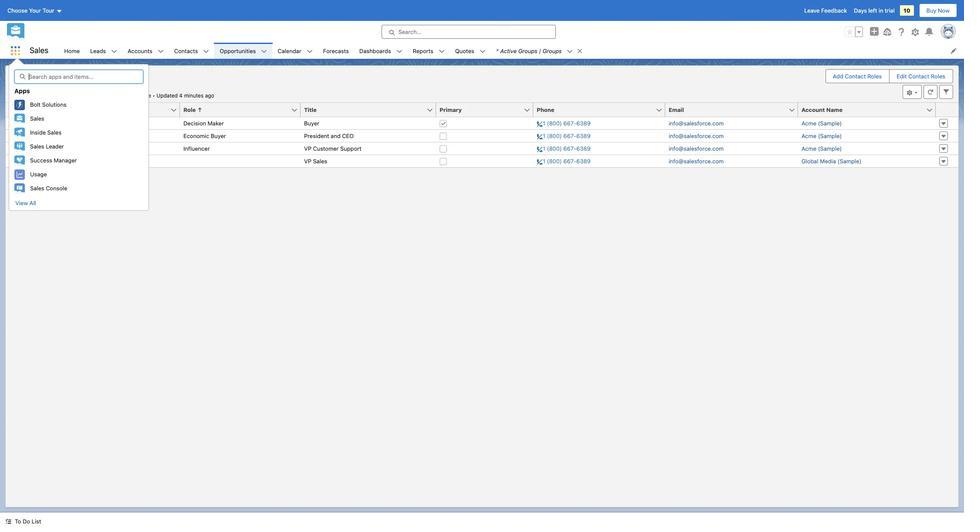 Task type: describe. For each thing, give the bounding box(es) containing it.
2 name, from the left
[[123, 92, 139, 99]]

carole white (sample) link
[[35, 158, 95, 165]]

global
[[802, 158, 818, 165]]

buy now
[[926, 7, 950, 14]]

list containing home
[[59, 43, 964, 59]]

view all button
[[15, 196, 37, 210]]

opportunities list item
[[214, 43, 272, 59]]

decision maker
[[183, 120, 224, 127]]

success
[[30, 157, 52, 164]]

buy now button
[[919, 3, 957, 17]]

your
[[29, 7, 41, 14]]

view
[[15, 200, 28, 206]]

leave feedback
[[804, 7, 847, 14]]

info@salesforce.com for sales
[[669, 158, 724, 165]]

decision
[[183, 120, 206, 127]]

title element
[[301, 103, 441, 117]]

forecasts link
[[318, 43, 354, 59]]

text default image for quotes
[[479, 48, 486, 54]]

2 • from the left
[[153, 92, 155, 99]]

name for contact name
[[59, 106, 75, 113]]

1 • from the left
[[31, 92, 33, 99]]

role element
[[180, 103, 306, 117]]

true image
[[440, 120, 447, 127]]

1 acme (sample) from the top
[[802, 120, 842, 127]]

roles for edit contact roles
[[931, 73, 945, 80]]

solutions
[[42, 101, 67, 108]]

inside sales link
[[9, 126, 149, 140]]

leader
[[46, 143, 64, 150]]

stamos
[[58, 132, 78, 139]]

and
[[331, 132, 340, 139]]

tour
[[43, 7, 54, 14]]

contact roles
[[11, 75, 63, 84]]

sales up contact roles
[[30, 46, 48, 55]]

success manager
[[30, 157, 77, 164]]

leanne tomlin (sample)
[[35, 145, 99, 152]]

dashboards list item
[[354, 43, 408, 59]]

search...
[[398, 28, 422, 35]]

forecasts
[[323, 47, 349, 54]]

apps
[[14, 87, 30, 95]]

1 horizontal spatial opportunities link
[[214, 43, 261, 59]]

contact right edit
[[908, 73, 929, 80]]

1 click to dial disabled image from the top
[[537, 120, 591, 127]]

email button
[[665, 103, 789, 117]]

acme (sample) for support
[[802, 145, 842, 152]]

text default image inside "to do list" button
[[5, 519, 11, 525]]

leanne
[[35, 145, 54, 152]]

quotes
[[455, 47, 474, 54]]

leads
[[90, 47, 106, 54]]

carole white (sample)
[[35, 158, 95, 165]]

info@salesforce.com link for sales
[[669, 158, 724, 165]]

global media (sample) link
[[802, 158, 861, 165]]

dashboards
[[359, 47, 391, 54]]

days
[[854, 7, 867, 14]]

text default image for calendar
[[307, 48, 313, 54]]

president
[[304, 132, 329, 139]]

to do list button
[[0, 513, 46, 530]]

usage
[[30, 171, 47, 178]]

accounts link
[[122, 43, 158, 59]]

role button
[[180, 103, 291, 117]]

1 groups from the left
[[518, 47, 537, 54]]

title
[[304, 106, 317, 113]]

acme - 1100 widgets (sample)
[[54, 68, 136, 75]]

howard jones (sample) link
[[35, 120, 98, 127]]

contact roles grid
[[6, 103, 958, 168]]

roles for add contact roles
[[867, 73, 882, 80]]

jennifer
[[35, 132, 57, 139]]

ceo
[[342, 132, 354, 139]]

widgets
[[88, 68, 110, 75]]

contact roles|contact roles|list view element
[[5, 65, 959, 508]]

vp for vp customer support
[[304, 145, 311, 152]]

vp for vp sales
[[304, 158, 311, 165]]

vp customer support
[[304, 145, 361, 152]]

buy
[[926, 7, 936, 14]]

contact up apps
[[11, 75, 41, 84]]

reports
[[413, 47, 433, 54]]

role inside button
[[183, 106, 196, 113]]

leave
[[804, 7, 820, 14]]

2 groups from the left
[[543, 47, 562, 54]]

leanne tomlin (sample) link
[[35, 145, 99, 152]]

4 items • sorted by primary, last name, first name, role • updated 4 minutes ago
[[11, 92, 214, 99]]

text default image for *
[[567, 48, 573, 54]]

text default image for contacts
[[203, 48, 209, 54]]

edit
[[897, 73, 907, 80]]

info@salesforce.com for customer
[[669, 145, 724, 152]]

acme (sample) for ceo
[[802, 132, 842, 139]]

all
[[30, 200, 36, 206]]

ago
[[205, 92, 214, 99]]

sales down howard
[[47, 129, 62, 136]]

customer
[[313, 145, 339, 152]]

click to dial disabled image for sales
[[537, 158, 591, 165]]

leave feedback link
[[804, 7, 847, 14]]

account name
[[802, 106, 843, 113]]

title button
[[301, 103, 426, 117]]

jennifer stamos (sample)
[[35, 132, 103, 139]]

trial
[[885, 7, 895, 14]]

bolt solutions link
[[9, 98, 149, 112]]

action element
[[936, 103, 958, 117]]

|
[[539, 47, 541, 54]]

choose your tour button
[[7, 3, 63, 17]]

days left in trial
[[854, 7, 895, 14]]

contacts list item
[[169, 43, 214, 59]]

contact inside button
[[845, 73, 866, 80]]

2 4 from the left
[[179, 92, 183, 99]]

bolt solutions
[[30, 101, 67, 108]]

apps list box
[[9, 98, 149, 196]]

reports list item
[[408, 43, 450, 59]]

success manager link
[[9, 154, 149, 168]]

contact name
[[35, 106, 75, 113]]

add contact roles button
[[826, 70, 889, 83]]

1 name, from the left
[[93, 92, 109, 99]]

sales console
[[30, 185, 67, 192]]

1 4 from the left
[[11, 92, 14, 99]]

text default image for opportunities
[[261, 48, 267, 54]]

do
[[23, 518, 30, 525]]

acme for president and ceo
[[802, 132, 816, 139]]



Task type: locate. For each thing, give the bounding box(es) containing it.
text default image inside calendar list item
[[307, 48, 313, 54]]

2 horizontal spatial roles
[[931, 73, 945, 80]]

add
[[833, 73, 843, 80]]

vp sales
[[304, 158, 327, 165]]

home
[[64, 47, 80, 54]]

search... button
[[381, 25, 556, 39]]

3 acme (sample) from the top
[[802, 145, 842, 152]]

2 acme (sample) link from the top
[[802, 132, 842, 139]]

0 vertical spatial buyer
[[304, 120, 319, 127]]

0 vertical spatial opportunities link
[[214, 43, 261, 59]]

1 vertical spatial acme (sample)
[[802, 132, 842, 139]]

calendar
[[278, 47, 301, 54]]

sales inside "contact roles" grid
[[313, 158, 327, 165]]

opportunities inside list item
[[220, 47, 256, 54]]

primary element
[[436, 103, 538, 117]]

text default image right calendar
[[307, 48, 313, 54]]

updated
[[157, 92, 178, 99]]

choose
[[7, 7, 27, 14]]

groups right |
[[543, 47, 562, 54]]

console
[[46, 185, 67, 192]]

0 horizontal spatial groups
[[518, 47, 537, 54]]

list item
[[491, 43, 587, 59]]

roles
[[867, 73, 882, 80], [931, 73, 945, 80], [43, 75, 63, 84]]

2 click to dial disabled image from the top
[[537, 132, 591, 139]]

sales link
[[9, 112, 149, 126]]

usage link
[[9, 168, 149, 182]]

• left updated
[[153, 92, 155, 99]]

white
[[54, 158, 69, 165]]

click to dial disabled image
[[537, 120, 591, 127], [537, 132, 591, 139], [537, 145, 591, 152], [537, 158, 591, 165]]

acme for buyer
[[802, 120, 816, 127]]

false image for support
[[440, 145, 447, 152]]

1 horizontal spatial buyer
[[304, 120, 319, 127]]

1 horizontal spatial groups
[[543, 47, 562, 54]]

primary,
[[60, 92, 80, 99]]

acme (sample)
[[802, 120, 842, 127], [802, 132, 842, 139], [802, 145, 842, 152]]

text default image inside opportunities list item
[[261, 48, 267, 54]]

roles up by
[[43, 75, 63, 84]]

2 info@salesforce.com link from the top
[[669, 132, 724, 139]]

0 horizontal spatial opportunities
[[11, 68, 47, 75]]

text default image down search...
[[396, 48, 402, 54]]

howard jones (sample)
[[35, 120, 98, 127]]

contacts
[[174, 47, 198, 54]]

info@salesforce.com link for and
[[669, 132, 724, 139]]

1 vertical spatial acme (sample) link
[[802, 132, 842, 139]]

home link
[[59, 43, 85, 59]]

text default image
[[158, 48, 164, 54], [261, 48, 267, 54], [307, 48, 313, 54], [396, 48, 402, 54], [479, 48, 486, 54]]

4 info@salesforce.com link from the top
[[669, 158, 724, 165]]

howard
[[35, 120, 56, 127]]

name
[[59, 106, 75, 113], [826, 106, 843, 113]]

info@salesforce.com for and
[[669, 132, 724, 139]]

acme for vp customer support
[[802, 145, 816, 152]]

text default image left calendar 'link'
[[261, 48, 267, 54]]

0 vertical spatial vp
[[304, 145, 311, 152]]

2 text default image from the left
[[261, 48, 267, 54]]

3 info@salesforce.com link from the top
[[669, 145, 724, 152]]

groups
[[518, 47, 537, 54], [543, 47, 562, 54]]

name inside button
[[59, 106, 75, 113]]

1 horizontal spatial opportunities
[[220, 47, 256, 54]]

first
[[111, 92, 122, 99]]

text default image for dashboards
[[396, 48, 402, 54]]

to do list
[[15, 518, 41, 525]]

roles inside button
[[867, 73, 882, 80]]

0 vertical spatial acme (sample) link
[[802, 120, 842, 127]]

manager
[[54, 157, 77, 164]]

name for account name
[[826, 106, 843, 113]]

*
[[496, 47, 499, 54]]

media
[[820, 158, 836, 165]]

2 acme (sample) from the top
[[802, 132, 842, 139]]

acme (sample) link
[[802, 120, 842, 127], [802, 132, 842, 139], [802, 145, 842, 152]]

contact right add
[[845, 73, 866, 80]]

quotes list item
[[450, 43, 491, 59]]

0 vertical spatial role
[[140, 92, 151, 99]]

sales
[[30, 46, 48, 55], [30, 115, 44, 122], [47, 129, 62, 136], [30, 143, 44, 150], [313, 158, 327, 165], [30, 185, 44, 192]]

minutes
[[184, 92, 204, 99]]

1 horizontal spatial name
[[826, 106, 843, 113]]

• right "items"
[[31, 92, 33, 99]]

0 horizontal spatial buyer
[[211, 132, 226, 139]]

choose your tour
[[7, 7, 54, 14]]

3 click to dial disabled image from the top
[[537, 145, 591, 152]]

1 text default image from the left
[[158, 48, 164, 54]]

leads link
[[85, 43, 111, 59]]

accounts
[[128, 47, 152, 54]]

1 false image from the top
[[440, 132, 447, 140]]

4 left "items"
[[11, 92, 14, 99]]

account
[[802, 106, 825, 113]]

item number element
[[6, 103, 32, 117]]

text default image inside dashboards list item
[[396, 48, 402, 54]]

add contact roles
[[833, 73, 882, 80]]

role up decision at the top left
[[183, 106, 196, 113]]

account name element
[[798, 103, 941, 117]]

info@salesforce.com
[[669, 120, 724, 127], [669, 132, 724, 139], [669, 145, 724, 152], [669, 158, 724, 165]]

cell
[[180, 155, 301, 167]]

acme (sample) link for support
[[802, 145, 842, 152]]

text default image right accounts
[[158, 48, 164, 54]]

email element
[[665, 103, 803, 117]]

leads list item
[[85, 43, 122, 59]]

click to dial disabled image for customer
[[537, 145, 591, 152]]

name right account
[[826, 106, 843, 113]]

active
[[500, 47, 517, 54]]

jones
[[57, 120, 73, 127]]

text default image for reports
[[439, 48, 445, 54]]

carole
[[35, 158, 52, 165]]

10
[[904, 7, 910, 14]]

roles up the action image on the top right of the page
[[931, 73, 945, 80]]

5 text default image from the left
[[479, 48, 486, 54]]

to
[[15, 518, 21, 525]]

1 vertical spatial role
[[183, 106, 196, 113]]

text default image
[[577, 48, 583, 54], [111, 48, 117, 54], [203, 48, 209, 54], [439, 48, 445, 54], [567, 48, 573, 54], [5, 519, 11, 525]]

president and ceo
[[304, 132, 354, 139]]

0 horizontal spatial 4
[[11, 92, 14, 99]]

contact roles status
[[11, 92, 157, 99]]

roles left edit
[[867, 73, 882, 80]]

inside sales
[[30, 129, 62, 136]]

0 horizontal spatial roles
[[43, 75, 63, 84]]

1 info@salesforce.com from the top
[[669, 120, 724, 127]]

calendar list item
[[272, 43, 318, 59]]

text default image inside accounts list item
[[158, 48, 164, 54]]

4 info@salesforce.com from the top
[[669, 158, 724, 165]]

role left updated
[[140, 92, 151, 99]]

Search apps and items... search field
[[14, 70, 143, 84]]

4 click to dial disabled image from the top
[[537, 158, 591, 165]]

acme (sample) link for ceo
[[802, 132, 842, 139]]

by
[[53, 92, 58, 99]]

vp up vp sales at the top of page
[[304, 145, 311, 152]]

1 vertical spatial opportunities
[[11, 68, 47, 75]]

text default image for accounts
[[158, 48, 164, 54]]

list item containing *
[[491, 43, 587, 59]]

1 vertical spatial buyer
[[211, 132, 226, 139]]

action image
[[936, 103, 958, 117]]

dashboards link
[[354, 43, 396, 59]]

text default image inside contacts list item
[[203, 48, 209, 54]]

info@salesforce.com link for customer
[[669, 145, 724, 152]]

text default image inside quotes list item
[[479, 48, 486, 54]]

false image
[[440, 132, 447, 140], [440, 145, 447, 152], [440, 158, 447, 165]]

1 vertical spatial false image
[[440, 145, 447, 152]]

contact up howard
[[35, 106, 58, 113]]

2 false image from the top
[[440, 145, 447, 152]]

phone element
[[533, 103, 670, 117]]

2 vertical spatial false image
[[440, 158, 447, 165]]

sales down customer
[[313, 158, 327, 165]]

false image for ceo
[[440, 132, 447, 140]]

roles inside button
[[931, 73, 945, 80]]

3 text default image from the left
[[307, 48, 313, 54]]

4 text default image from the left
[[396, 48, 402, 54]]

1 info@salesforce.com link from the top
[[669, 120, 724, 127]]

4 left minutes
[[179, 92, 183, 99]]

1 horizontal spatial name,
[[123, 92, 139, 99]]

email
[[669, 106, 684, 113]]

text default image left *
[[479, 48, 486, 54]]

groups left |
[[518, 47, 537, 54]]

(sample)
[[112, 68, 136, 75], [74, 120, 98, 127], [818, 120, 842, 127], [80, 132, 103, 139], [818, 132, 842, 139], [75, 145, 99, 152], [818, 145, 842, 152], [71, 158, 95, 165], [838, 158, 861, 165]]

0 vertical spatial acme (sample)
[[802, 120, 842, 127]]

sales down usage
[[30, 185, 44, 192]]

0 horizontal spatial •
[[31, 92, 33, 99]]

left
[[868, 7, 877, 14]]

3 info@salesforce.com from the top
[[669, 145, 724, 152]]

list
[[59, 43, 964, 59]]

contact name element
[[32, 103, 185, 117]]

name, up "contact name" button
[[93, 92, 109, 99]]

edit contact roles
[[897, 73, 945, 80]]

2 name from the left
[[826, 106, 843, 113]]

accounts list item
[[122, 43, 169, 59]]

1 vp from the top
[[304, 145, 311, 152]]

click to dial disabled image for and
[[537, 132, 591, 139]]

0 horizontal spatial name
[[59, 106, 75, 113]]

item number image
[[6, 103, 32, 117]]

opportunities inside contact roles|contact roles|list view element
[[11, 68, 47, 75]]

quotes link
[[450, 43, 479, 59]]

contact name button
[[32, 103, 170, 117]]

buyer down maker
[[211, 132, 226, 139]]

0 horizontal spatial role
[[140, 92, 151, 99]]

economic
[[183, 132, 209, 139]]

2 vertical spatial acme (sample)
[[802, 145, 842, 152]]

2 vp from the top
[[304, 158, 311, 165]]

1 horizontal spatial role
[[183, 106, 196, 113]]

text default image inside leads list item
[[111, 48, 117, 54]]

0 horizontal spatial opportunities link
[[11, 68, 51, 75]]

in
[[879, 7, 883, 14]]

opportunities
[[220, 47, 256, 54], [11, 68, 47, 75]]

inside
[[30, 129, 46, 136]]

name, right first
[[123, 92, 139, 99]]

1 vertical spatial vp
[[304, 158, 311, 165]]

0 horizontal spatial name,
[[93, 92, 109, 99]]

name up howard jones (sample) link
[[59, 106, 75, 113]]

account name button
[[798, 103, 926, 117]]

role
[[140, 92, 151, 99], [183, 106, 196, 113]]

last
[[81, 92, 92, 99]]

contacts link
[[169, 43, 203, 59]]

1 horizontal spatial •
[[153, 92, 155, 99]]

sales leader
[[30, 143, 64, 150]]

cell inside "contact roles" grid
[[180, 155, 301, 167]]

buyer up president
[[304, 120, 319, 127]]

primary
[[440, 106, 462, 113]]

edit contact roles button
[[890, 70, 952, 83]]

vp down president
[[304, 158, 311, 165]]

sales down jennifer
[[30, 143, 44, 150]]

1 horizontal spatial roles
[[867, 73, 882, 80]]

-
[[70, 68, 73, 75]]

1 name from the left
[[59, 106, 75, 113]]

contact inside grid
[[35, 106, 58, 113]]

text default image for leads
[[111, 48, 117, 54]]

2 info@salesforce.com from the top
[[669, 132, 724, 139]]

text default image inside reports 'list item'
[[439, 48, 445, 54]]

3 false image from the top
[[440, 158, 447, 165]]

sales up inside
[[30, 115, 44, 122]]

economic buyer
[[183, 132, 226, 139]]

1 horizontal spatial 4
[[179, 92, 183, 99]]

0 vertical spatial false image
[[440, 132, 447, 140]]

* active groups | groups
[[496, 47, 562, 54]]

1 acme (sample) link from the top
[[802, 120, 842, 127]]

view all
[[15, 200, 36, 206]]

tomlin
[[56, 145, 73, 152]]

now
[[938, 7, 950, 14]]

1 vertical spatial opportunities link
[[11, 68, 51, 75]]

opportunities link
[[214, 43, 261, 59], [11, 68, 51, 75]]

3 acme (sample) link from the top
[[802, 145, 842, 152]]

2 vertical spatial acme (sample) link
[[802, 145, 842, 152]]

phone button
[[533, 103, 656, 117]]

maker
[[208, 120, 224, 127]]

0 vertical spatial opportunities
[[220, 47, 256, 54]]

influencer
[[183, 145, 210, 152]]

phone
[[537, 106, 554, 113]]

group
[[845, 27, 863, 37]]

name inside "button"
[[826, 106, 843, 113]]



Task type: vqa. For each thing, say whether or not it's contained in the screenshot.
topmost you
no



